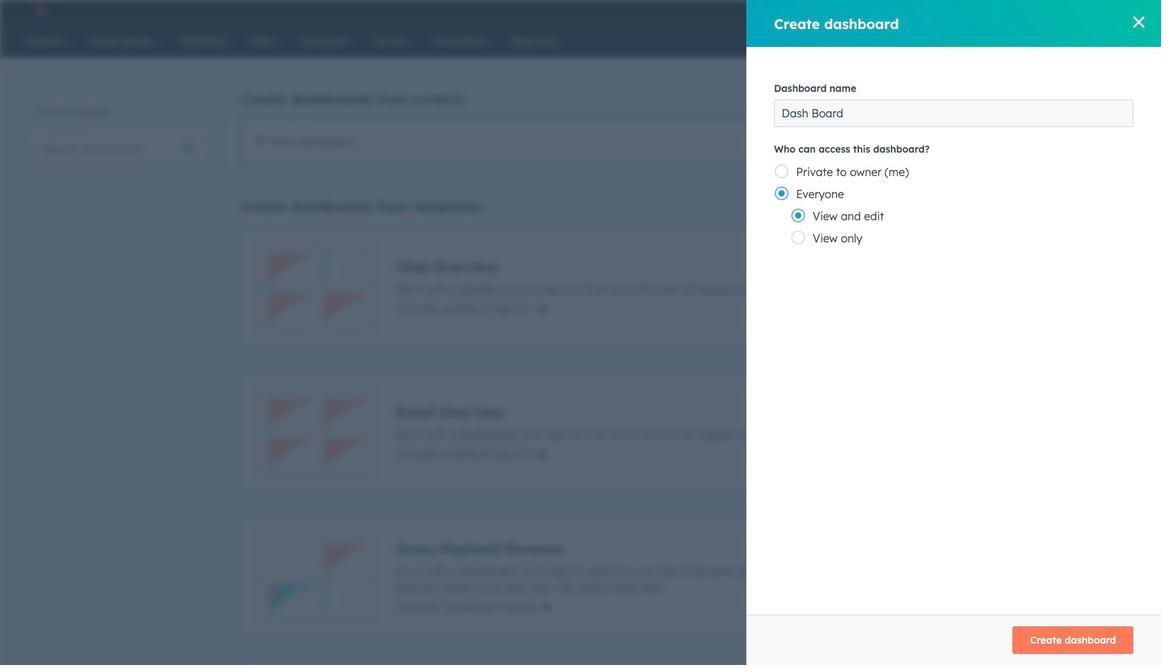Task type: describe. For each thing, give the bounding box(es) containing it.
Search search field
[[33, 135, 206, 163]]



Task type: vqa. For each thing, say whether or not it's contained in the screenshot.
4th topics from the top of the page
no



Task type: locate. For each thing, give the bounding box(es) containing it.
None checkbox
[[241, 119, 1088, 165], [241, 226, 1088, 349], [241, 371, 1088, 494], [241, 119, 1088, 165], [241, 226, 1088, 349], [241, 371, 1088, 494]]

Search HubSpot search field
[[957, 29, 1103, 53]]

menu
[[786, 0, 1135, 22]]

None checkbox
[[241, 517, 1088, 640], [241, 662, 1088, 666], [241, 517, 1088, 640], [241, 662, 1088, 666]]

james peterson image
[[991, 5, 1004, 17]]

marketplaces image
[[887, 6, 899, 19]]

close image
[[1134, 17, 1145, 28]]

None text field
[[775, 100, 1134, 127]]



